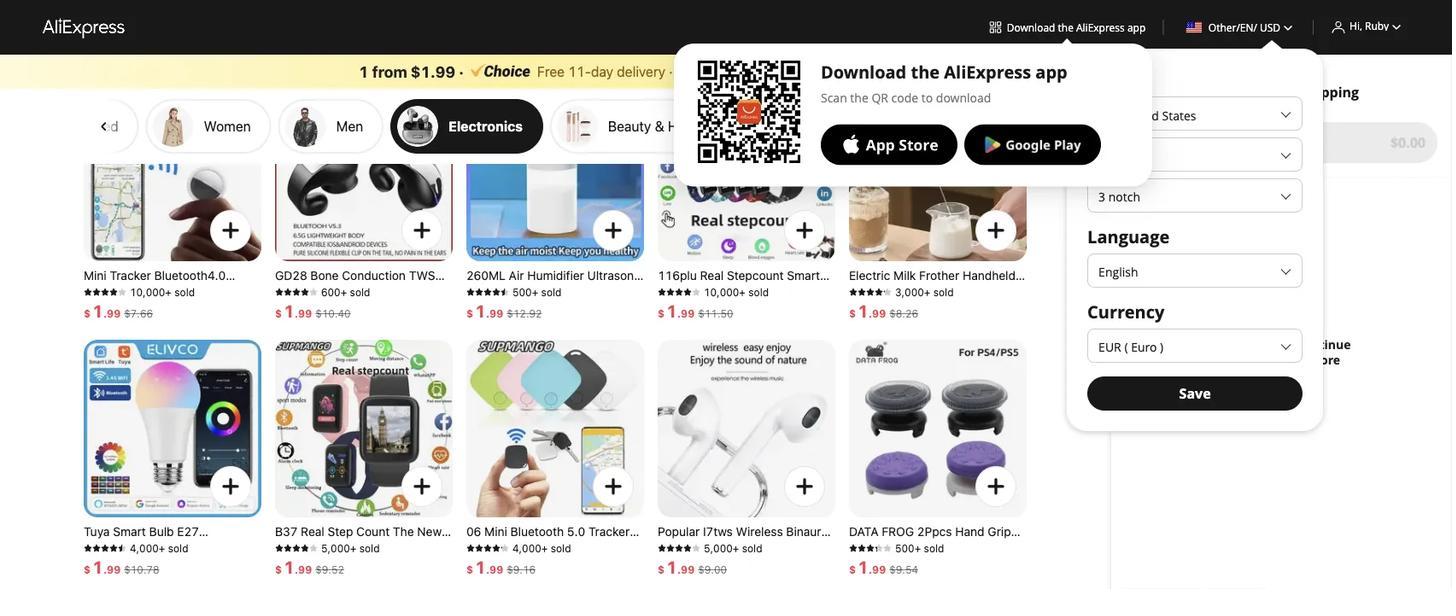Task type: locate. For each thing, give the bounding box(es) containing it.
1 & from the top
[[859, 27, 869, 44]]

lightweight
[[300, 300, 364, 314]]

and
[[685, 315, 707, 329], [658, 330, 680, 344], [275, 556, 297, 570]]

sold for step
[[360, 543, 380, 555]]

1 down popular
[[667, 557, 678, 577]]

0 vertical spatial tracker
[[110, 269, 151, 283]]

new
[[417, 525, 442, 539]]

bluetooth inside gd28 bone conduction tws headphones bluetooth v5.3 ear clip lightweight business sports game headset with mic noise reduction
[[348, 284, 402, 298]]

0 horizontal spatial 10,000+
[[130, 286, 172, 298]]

star
[[53, 27, 79, 44], [53, 118, 79, 134]]

. for b37 real step count the new rechargeable smart watch men and women fitness watch phone connection is fully compati
[[295, 564, 298, 576]]

data
[[849, 525, 879, 539]]

no items yet? continue shopping to explore more.
[[1212, 337, 1352, 384]]

0 vertical spatial &
[[859, 27, 869, 44]]

electric
[[849, 269, 891, 283]]

1 vertical spatial phone
[[996, 118, 1035, 134]]

0 vertical spatial 500+ sold
[[513, 286, 562, 298]]

frog
[[882, 525, 915, 539]]

&
[[859, 27, 869, 44], [859, 118, 869, 134]]

1 horizontal spatial the
[[911, 60, 940, 84]]

2 4,000+ sold from the left
[[513, 543, 571, 555]]

0 vertical spatial rated
[[82, 27, 119, 44]]

mini inside mini tracker bluetooth4.0 smart locator smart anti lost device locator mobile keys pet kids finder for apple
[[84, 269, 107, 283]]


[[217, 217, 244, 244], [409, 217, 436, 244], [600, 217, 627, 244], [791, 217, 819, 244], [983, 217, 1010, 244], [217, 473, 244, 501], [409, 473, 436, 501], [600, 473, 627, 501], [791, 473, 819, 501], [983, 473, 1010, 501]]

· right $1.99
[[459, 62, 464, 81]]

mini up antilost
[[485, 525, 508, 539]]

rated
[[82, 27, 119, 44], [82, 118, 119, 134]]

milk
[[894, 269, 916, 283]]

0 horizontal spatial download
[[821, 60, 907, 84]]

$ up "noise"
[[275, 308, 282, 320]]

. left $7.66
[[103, 308, 107, 320]]

· right delivery
[[669, 63, 673, 80]]

1 vertical spatial tracker
[[589, 525, 630, 539]]

1 vertical spatial office
[[872, 118, 910, 134]]

1 horizontal spatial home
[[467, 330, 499, 344]]

$ inside $ 1 . 9 9 $12.92
[[467, 308, 474, 320]]

1 vertical spatial computer & office
[[794, 118, 910, 134]]

2 phone accessories from the top
[[996, 118, 1113, 134]]

1 4,000+ from the left
[[130, 543, 165, 555]]

10,000+ for tracker
[[130, 286, 172, 298]]

dropshipping
[[692, 571, 766, 585]]

mini down in
[[771, 556, 794, 570]]

1 horizontal spatial portable
[[849, 315, 896, 329]]

1 5,000+ from the left
[[321, 543, 357, 555]]

2 5,000+ from the left
[[704, 543, 740, 555]]

5,000+ sold for step
[[321, 543, 380, 555]]

smart down round
[[579, 556, 612, 570]]

0 vertical spatial women
[[204, 118, 251, 134]]

. inside '$ 1 . 9 9 $11.50'
[[678, 308, 681, 320]]

locator down wallet
[[505, 571, 546, 585]]

1 down mixer at the right of page
[[858, 301, 869, 321]]

$ inside $ 1 . 9 9 $9.16
[[467, 564, 474, 576]]

0 horizontal spatial pet
[[239, 300, 258, 314]]

home down stirrer
[[951, 315, 984, 329]]

500+ up one on the right bottom of page
[[896, 543, 921, 555]]

1 vertical spatial led
[[226, 541, 248, 555]]

1 horizontal spatial 4,000+
[[513, 543, 548, 555]]

shipping
[[1302, 83, 1360, 101]]

egg
[[968, 284, 989, 298]]

1 down 116plu
[[667, 301, 678, 321]]

beauty & health down free 11-day delivery · free returns
[[608, 118, 709, 134]]

5,000+ sold up fitness
[[321, 543, 380, 555]]

headset inside gd28 bone conduction tws headphones bluetooth v5.3 ear clip lightweight business sports game headset with mic noise reduction
[[350, 315, 397, 329]]

1 vertical spatial 3
[[1099, 188, 1106, 205]]

1 free from the left
[[538, 63, 565, 80]]

earplugs
[[658, 556, 706, 570]]

$ inside $ 1 . 9 9 $10.78
[[84, 564, 91, 576]]

device inside the '06 mini bluetooth 5.0 tracker antilost device round pet kids bag wallet tracking smart finder locator'
[[515, 541, 553, 555]]

locator up $7.66
[[120, 284, 162, 298]]

qr
[[872, 89, 889, 106]]

$ 1 . 9 9 $10.40
[[275, 301, 351, 321]]

led inside tuya smart bulb e27 wifi/bluetooth dimmable led light bulb rgbcw 100-240v smart life app control support alexa google home
[[226, 541, 248, 555]]

diffuser
[[574, 284, 618, 298]]

headset up the invisible
[[715, 541, 761, 555]]

bluetooth
[[348, 284, 402, 298], [511, 525, 564, 539], [658, 541, 711, 555]]

$ inside "$ 1 . 9 9 $9.00"
[[658, 564, 665, 576]]

10,000+ up $11.50
[[704, 286, 746, 298]]

0 vertical spatial ear
[[434, 284, 452, 298]]

. inside $ 1 . 9 9 $12.92
[[486, 308, 490, 320]]

1
[[359, 62, 369, 81], [92, 301, 103, 321], [284, 301, 295, 321], [475, 301, 486, 321], [667, 301, 678, 321], [858, 301, 869, 321], [92, 557, 103, 577], [284, 557, 295, 577], [475, 557, 486, 577], [667, 557, 678, 577], [858, 557, 869, 577]]

home inside the 260ml air humidifier ultrasonic mini aromatherapy diffuser portable sprayer usb essential oil atomizer led lamp for home car
[[467, 330, 499, 344]]

step inside 116plu real stepcount smart watch multi function step connected smart watch for men and women suitable for and android
[[778, 284, 803, 298]]

1 vertical spatial 
[[97, 118, 112, 134]]

step up suitable
[[778, 284, 803, 298]]

500+ sold up sprayer
[[513, 286, 562, 298]]

eur
[[1099, 339, 1122, 355]]

phone down download the aliexpress app scan the qr code to download
[[996, 118, 1035, 134]]

fully
[[394, 571, 419, 585]]

. up compati
[[295, 564, 298, 576]]

 for mini tracker bluetooth4.0 smart locator smart anti lost device locator mobile keys pet kids finder for apple
[[217, 217, 244, 244]]

1 for mini tracker bluetooth4.0 smart locator smart anti lost device locator mobile keys pet kids finder for apple
[[92, 301, 103, 321]]

men down connected
[[658, 315, 682, 329]]

tracker inside mini tracker bluetooth4.0 smart locator smart anti lost device locator mobile keys pet kids finder for apple
[[110, 269, 151, 283]]

finder for for
[[111, 315, 146, 329]]

free left 11-
[[538, 63, 565, 80]]

2 horizontal spatial bluetooth
[[658, 541, 711, 555]]

2 10,000+ from the left
[[704, 286, 746, 298]]

0 horizontal spatial step
[[328, 525, 353, 539]]

pet right round
[[595, 541, 613, 555]]

reduction
[[310, 330, 366, 344]]

1 vertical spatial pet
[[595, 541, 613, 555]]

3
[[1236, 83, 1244, 101], [1099, 188, 1106, 205]]

conduction
[[342, 269, 406, 283]]

stick
[[849, 571, 877, 585]]

1 horizontal spatial and
[[658, 330, 680, 344]]

pick 3 for free shipping
[[1204, 83, 1360, 101]]

1 horizontal spatial led
[[537, 315, 559, 329]]

mini inside 'popular i7tws wireless binaural bluetooth headset in ear earplugs i7 invisible mini one piece dropshipping'
[[771, 556, 794, 570]]

locator left mobile
[[125, 300, 166, 314]]

0 vertical spatial kids
[[84, 315, 108, 329]]

. inside "$ 1 . 9 9 $9.00"
[[678, 564, 681, 576]]

sold down stepcount
[[749, 286, 769, 298]]

$ inside $ 1 . 9 9 $9.52
[[275, 564, 282, 576]]

ultrasonic
[[588, 269, 644, 283]]

0 vertical spatial 
[[97, 28, 112, 44]]

. for electric milk frother handheld mixer coffee foamer egg beater cappuccino stirrer mini portable blenders home kitchen whisk tool
[[869, 308, 873, 320]]

popular i7tws wireless binaural bluetooth headset in ear earplugs i7 invisible mini one piece dropshipping
[[658, 525, 831, 585]]

ear inside gd28 bone conduction tws headphones bluetooth v5.3 ear clip lightweight business sports game headset with mic noise reduction
[[434, 284, 452, 298]]

0 horizontal spatial 10,000+ sold
[[130, 286, 195, 298]]

kids left $7.66
[[84, 315, 108, 329]]

grips
[[880, 571, 910, 585]]

to right code
[[922, 89, 933, 106]]

device up tracking
[[515, 541, 553, 555]]

portable up oil on the left of page
[[467, 300, 513, 314]]

checkout
[[1245, 133, 1310, 152]]

 for 116plu real stepcount smart watch multi function step connected smart watch for men and women suitable for and android
[[791, 217, 819, 244]]

for inside mini tracker bluetooth4.0 smart locator smart anti lost device locator mobile keys pet kids finder for apple
[[149, 315, 167, 329]]

alexa
[[84, 587, 114, 590]]

2 vertical spatial women
[[300, 556, 342, 570]]

$ for data frog 2ppcs hand grip extenders caps for ps4 ps5 xbox one gamepad thumb stick grips high/low rise covers accessories for ps4
[[849, 564, 856, 576]]

ruby
[[1366, 18, 1390, 32]]

step inside b37 real step count the new rechargeable smart watch men and women fitness watch phone connection is fully compati
[[328, 525, 353, 539]]

headphones
[[275, 284, 345, 298]]

apple
[[170, 315, 202, 329]]

for up suitable
[[796, 300, 814, 314]]

sprayer
[[516, 300, 559, 314]]

pet
[[239, 300, 258, 314], [595, 541, 613, 555]]

0 horizontal spatial led
[[226, 541, 248, 555]]

watch down the
[[390, 541, 425, 555]]

ps4 down hand
[[961, 541, 983, 555]]

to
[[922, 89, 933, 106], [1281, 352, 1293, 369]]

support
[[213, 571, 257, 585]]

office up qr
[[872, 27, 910, 44]]

men down new
[[428, 541, 452, 555]]

for inside the 260ml air humidifier ultrasonic mini aromatherapy diffuser portable sprayer usb essential oil atomizer led lamp for home car
[[596, 315, 612, 329]]

real inside 116plu real stepcount smart watch multi function step connected smart watch for men and women suitable for and android
[[700, 269, 724, 283]]

is
[[380, 571, 390, 585]]

gamepad
[[913, 556, 966, 570]]

pet inside the '06 mini bluetooth 5.0 tracker antilost device round pet kids bag wallet tracking smart finder locator'
[[595, 541, 613, 555]]

1 phone accessories from the top
[[996, 27, 1113, 44]]

0 horizontal spatial 4,000+ sold
[[130, 543, 188, 555]]

headset down business in the left of the page
[[350, 315, 397, 329]]

1  from the top
[[97, 28, 112, 44]]

and up compati
[[275, 556, 297, 570]]

app for download the aliexpress app scan the qr code to download
[[1036, 60, 1068, 84]]

0 horizontal spatial kids
[[84, 315, 108, 329]]

2 horizontal spatial the
[[1058, 20, 1074, 34]]

antilost
[[467, 541, 512, 555]]

. left $11.50
[[678, 308, 681, 320]]

1 10,000+ from the left
[[130, 286, 172, 298]]

$ for 06 mini bluetooth 5.0 tracker antilost device round pet kids bag wallet tracking smart finder locator
[[467, 564, 474, 576]]

real for 116plu
[[700, 269, 724, 283]]

1 star from the top
[[53, 27, 79, 44]]

. up "noise"
[[295, 308, 298, 320]]

1 5-star rated from the top
[[39, 27, 119, 44]]

air
[[509, 269, 524, 283]]

0 horizontal spatial real
[[301, 525, 325, 539]]

$ 1 . 9 9 $9.00
[[658, 557, 727, 577]]

kids inside the '06 mini bluetooth 5.0 tracker antilost device round pet kids bag wallet tracking smart finder locator'
[[616, 541, 640, 555]]

1 for electric milk frother handheld mixer coffee foamer egg beater cappuccino stirrer mini portable blenders home kitchen whisk tool
[[858, 301, 869, 321]]

ear inside 'popular i7tws wireless binaural bluetooth headset in ear earplugs i7 invisible mini one piece dropshipping'
[[777, 541, 795, 555]]

$0.00
[[1391, 133, 1426, 152]]

5,000+ sold up the invisible
[[704, 543, 763, 555]]

computer & office up scan
[[794, 27, 910, 44]]

0 horizontal spatial the
[[851, 89, 869, 106]]

for
[[1247, 83, 1267, 101], [596, 315, 612, 329]]

2 office from the top
[[872, 118, 910, 134]]

0 vertical spatial computer & office
[[794, 27, 910, 44]]

1 horizontal spatial device
[[515, 541, 553, 555]]

tracker right 5.0 at the left
[[589, 525, 630, 539]]

$ up covers
[[849, 564, 856, 576]]

led down sprayer
[[537, 315, 559, 329]]

step
[[778, 284, 803, 298], [328, 525, 353, 539]]

. up the alexa
[[103, 564, 107, 576]]

0 vertical spatial and
[[685, 315, 707, 329]]

2 vertical spatial bluetooth
[[658, 541, 711, 555]]

0 vertical spatial phone accessories
[[996, 27, 1113, 44]]

1 horizontal spatial for
[[1247, 83, 1267, 101]]

1 vertical spatial app
[[1036, 60, 1068, 84]]

0 vertical spatial 500+
[[513, 286, 539, 298]]

$10.40
[[316, 308, 351, 320]]

2 vertical spatial accessories
[[891, 587, 958, 590]]

sold for 2ppcs
[[924, 543, 945, 555]]

gd28
[[275, 269, 307, 283]]

mixer
[[849, 284, 880, 298]]

bulb up "life" at the bottom
[[115, 556, 139, 570]]

$ inside $ 1 . 9 9 $9.54
[[849, 564, 856, 576]]

step up rechargeable
[[328, 525, 353, 539]]

computer down scan
[[794, 118, 856, 134]]

3 notch
[[1099, 188, 1141, 205]]

alabama
[[1099, 147, 1148, 164]]

scan
[[821, 89, 848, 106]]

the
[[393, 525, 414, 539]]

)
[[1161, 339, 1164, 355]]

aliexpress inside download the aliexpress app scan the qr code to download
[[945, 60, 1032, 84]]

500+ up sprayer
[[513, 286, 539, 298]]

kids
[[84, 315, 108, 329], [616, 541, 640, 555]]

$ down popular
[[658, 564, 665, 576]]

. for data frog 2ppcs hand grip extenders caps for ps4 ps5 xbox one gamepad thumb stick grips high/low rise covers accessories for ps4
[[869, 564, 873, 576]]

phone up compati
[[275, 571, 310, 585]]

sold for frother
[[934, 286, 954, 298]]

0 horizontal spatial men
[[336, 118, 363, 134]]

$ for electric milk frother handheld mixer coffee foamer egg beater cappuccino stirrer mini portable blenders home kitchen whisk tool
[[849, 308, 856, 320]]

1 vertical spatial 5-star rated
[[39, 118, 119, 134]]

free
[[1271, 83, 1298, 101]]

1 horizontal spatial headset
[[715, 541, 761, 555]]

for
[[796, 300, 814, 314], [149, 315, 167, 329], [803, 315, 821, 329], [939, 541, 957, 555], [961, 587, 979, 590]]

0 horizontal spatial device
[[84, 300, 121, 314]]

2  from the top
[[1017, 118, 1032, 134]]

real inside b37 real step count the new rechargeable smart watch men and women fitness watch phone connection is fully compati
[[301, 525, 325, 539]]

1 4,000+ sold from the left
[[130, 543, 188, 555]]

0 horizontal spatial ear
[[434, 284, 452, 298]]

$ right mic
[[467, 308, 474, 320]]

download inside download the aliexpress app scan the qr code to download
[[821, 60, 907, 84]]

1 horizontal spatial 4,000+ sold
[[513, 543, 571, 555]]

1 for 116plu real stepcount smart watch multi function step connected smart watch for men and women suitable for and android
[[667, 301, 678, 321]]

ps5
[[986, 541, 1009, 555]]

1 left from
[[359, 62, 369, 81]]

and down connected
[[685, 315, 707, 329]]

. inside $ 1 . 9 9 $10.78
[[103, 564, 107, 576]]

lamp
[[562, 315, 593, 329]]

handheld
[[963, 269, 1016, 283]]

. inside $ 1 . 9 9 $8.26
[[869, 308, 873, 320]]

1 up compati
[[284, 557, 295, 577]]

1 horizontal spatial aliexpress
[[1077, 20, 1125, 34]]

1 vertical spatial the
[[911, 60, 940, 84]]

$ inside '$ 1 . 9 9 $11.50'
[[658, 308, 665, 320]]

0 vertical spatial app
[[1128, 20, 1146, 34]]

portable up kitchen
[[849, 315, 896, 329]]

1 up covers
[[858, 557, 869, 577]]

$ up compati
[[275, 564, 282, 576]]

real up rechargeable
[[301, 525, 325, 539]]

1 10,000+ sold from the left
[[130, 286, 195, 298]]

the
[[1058, 20, 1074, 34], [911, 60, 940, 84], [851, 89, 869, 106]]

1 5,000+ sold from the left
[[321, 543, 380, 555]]

computer & office down scan
[[794, 118, 910, 134]]

1 vertical spatial portable
[[849, 315, 896, 329]]

2 computer & office from the top
[[794, 118, 910, 134]]

i7tws
[[703, 525, 733, 539]]

/
[[1254, 20, 1258, 34]]

1 vertical spatial star
[[53, 118, 79, 134]]

0 horizontal spatial and
[[275, 556, 297, 570]]

1 horizontal spatial to
[[1281, 352, 1293, 369]]

5,000+
[[321, 543, 357, 555], [704, 543, 740, 555]]

. inside $ 1 . 9 9 $9.16
[[486, 564, 490, 576]]

1 vertical spatial women
[[710, 315, 752, 329]]

1 beauty & health from the top
[[608, 27, 709, 44]]

tool
[[931, 330, 954, 344]]

0 vertical spatial bluetooth
[[348, 284, 402, 298]]

. left wallet
[[486, 564, 490, 576]]

. inside the $ 1 . 9 9 $10.40
[[295, 308, 298, 320]]

1 horizontal spatial step
[[778, 284, 803, 298]]

sold down frother at the top right
[[934, 286, 954, 298]]

1 vertical spatial device
[[515, 541, 553, 555]]

0 vertical spatial device
[[84, 300, 121, 314]]

0 vertical spatial for
[[1247, 83, 1267, 101]]

. for popular i7tws wireless binaural bluetooth headset in ear earplugs i7 invisible mini one piece dropshipping
[[678, 564, 681, 576]]

sold up mobile
[[175, 286, 195, 298]]

$ 1 . 9 9 $12.92
[[467, 301, 542, 321]]

1 horizontal spatial app
[[1128, 20, 1146, 34]]

1 horizontal spatial 5,000+
[[704, 543, 740, 555]]

$ for tuya smart bulb e27 wifi/bluetooth dimmable led light bulb rgbcw 100-240v smart life app control support alexa google home
[[84, 564, 91, 576]]

3 right pick at top
[[1236, 83, 1244, 101]]

4,000+ up "$9.16"
[[513, 543, 548, 555]]

 for b37 real step count the new rechargeable smart watch men and women fitness watch phone connection is fully compati
[[409, 473, 436, 501]]

2 5,000+ sold from the left
[[704, 543, 763, 555]]

2 beauty & health from the top
[[608, 118, 709, 134]]

finder inside the '06 mini bluetooth 5.0 tracker antilost device round pet kids bag wallet tracking smart finder locator'
[[467, 571, 501, 585]]

1 vertical spatial 500+
[[896, 543, 921, 555]]

1 vertical spatial 5-
[[39, 118, 53, 134]]

2 star from the top
[[53, 118, 79, 134]]

1 horizontal spatial 500+
[[896, 543, 921, 555]]

0 horizontal spatial headset
[[350, 315, 397, 329]]

1 left $7.66
[[92, 301, 103, 321]]

500+ sold down 2ppcs
[[896, 543, 945, 555]]

2 4,000+ from the left
[[513, 543, 548, 555]]

. inside $ 1 . 9 9 $9.52
[[295, 564, 298, 576]]

stirrer
[[958, 300, 992, 314]]

. for tuya smart bulb e27 wifi/bluetooth dimmable led light bulb rgbcw 100-240v smart life app control support alexa google home
[[103, 564, 107, 576]]

1 vertical spatial &
[[859, 118, 869, 134]]

1 office from the top
[[872, 27, 910, 44]]

1 rated from the top
[[82, 27, 119, 44]]

sold up the invisible
[[742, 543, 763, 555]]

$ down 116plu
[[658, 308, 665, 320]]

watch up suitable
[[758, 300, 793, 314]]

stepcount
[[727, 269, 784, 283]]

1 vertical spatial and
[[658, 330, 680, 344]]

home inside tuya smart bulb e27 wifi/bluetooth dimmable led light bulb rgbcw 100-240v smart life app control support alexa google home
[[160, 587, 192, 590]]

0 horizontal spatial bluetooth
[[348, 284, 402, 298]]

0 horizontal spatial 4,000+
[[130, 543, 165, 555]]

1 up "noise"
[[284, 301, 295, 321]]

4,000+ up $10.78
[[130, 543, 165, 555]]

tracking
[[529, 556, 576, 570]]

bluetooth up earplugs
[[658, 541, 711, 555]]

ear right in
[[777, 541, 795, 555]]

1 vertical spatial computer
[[794, 118, 856, 134]]

men down 1 from $1.99 ·
[[336, 118, 363, 134]]

device left $7.66
[[84, 300, 121, 314]]

0 vertical spatial to
[[922, 89, 933, 106]]

1 horizontal spatial 5,000+ sold
[[704, 543, 763, 555]]

sold for humidifier
[[541, 286, 562, 298]]

1 vertical spatial beauty & health
[[608, 118, 709, 134]]

phone up download the aliexpress app scan the qr code to download
[[996, 27, 1035, 44]]

beauty & health up free 11-day delivery · free returns
[[608, 27, 709, 44]]

1 vertical spatial home
[[467, 330, 499, 344]]

0 horizontal spatial to
[[922, 89, 933, 106]]

home down oil on the left of page
[[467, 330, 499, 344]]

app inside download the aliexpress app scan the qr code to download
[[1036, 60, 1068, 84]]

for left "free"
[[1247, 83, 1267, 101]]

women
[[204, 118, 251, 134], [710, 315, 752, 329], [300, 556, 342, 570]]

for down rise
[[961, 587, 979, 590]]

4,000+ sold for bulb
[[130, 543, 188, 555]]

0 vertical spatial computer
[[794, 27, 856, 44]]

1 up the alexa
[[92, 557, 103, 577]]

10,000+ sold up mobile
[[130, 286, 195, 298]]

to inside no items yet? continue shopping to explore more.
[[1281, 352, 1293, 369]]

0 vertical spatial 5-
[[39, 27, 53, 44]]

$ inside $ 1 . 9 9 $7.66
[[84, 308, 91, 320]]

bluetooth up tracking
[[511, 525, 564, 539]]

2 vertical spatial phone
[[275, 571, 310, 585]]

real
[[700, 269, 724, 283], [301, 525, 325, 539]]

bluetooth down conduction
[[348, 284, 402, 298]]

. inside $ 1 . 9 9 $7.66
[[103, 308, 107, 320]]

1 for 06 mini bluetooth 5.0 tracker antilost device round pet kids bag wallet tracking smart finder locator
[[475, 557, 486, 577]]

euro
[[1132, 339, 1158, 355]]

pet down lost
[[239, 300, 258, 314]]

1 down antilost
[[475, 557, 486, 577]]

 for 06 mini bluetooth 5.0 tracker antilost device round pet kids bag wallet tracking smart finder locator
[[600, 473, 627, 501]]

ps4 down rise
[[982, 587, 1005, 590]]

1 horizontal spatial 10,000+ sold
[[704, 286, 769, 298]]

1 vertical spatial phone accessories
[[996, 118, 1113, 134]]

sold for bluetooth4.0
[[175, 286, 195, 298]]

 for popular i7tws wireless binaural bluetooth headset in ear earplugs i7 invisible mini one piece dropshipping
[[791, 473, 819, 501]]

1 horizontal spatial 10,000+
[[704, 286, 746, 298]]

sold for stepcount
[[749, 286, 769, 298]]

1 horizontal spatial download
[[1007, 20, 1056, 34]]

2 horizontal spatial men
[[658, 315, 682, 329]]

finder inside mini tracker bluetooth4.0 smart locator smart anti lost device locator mobile keys pet kids finder for apple
[[111, 315, 146, 329]]

$ inside the $ 1 . 9 9 $10.40
[[275, 308, 282, 320]]

for right suitable
[[803, 315, 821, 329]]

0 horizontal spatial tracker
[[110, 269, 151, 283]]

1 vertical spatial ear
[[777, 541, 795, 555]]

finder left apple
[[111, 315, 146, 329]]

4,000+ sold for bluetooth
[[513, 543, 571, 555]]

united
[[1122, 108, 1160, 124]]

10,000+ sold for multi
[[704, 286, 769, 298]]

. inside $ 1 . 9 9 $9.54
[[869, 564, 873, 576]]

2 computer from the top
[[794, 118, 856, 134]]

real up 'multi'
[[700, 269, 724, 283]]

1 for popular i7tws wireless binaural bluetooth headset in ear earplugs i7 invisible mini one piece dropshipping
[[667, 557, 678, 577]]

0 vertical spatial finder
[[111, 315, 146, 329]]

to inside download the aliexpress app scan the qr code to download
[[922, 89, 933, 106]]

1 for 260ml air humidifier ultrasonic mini aromatherapy diffuser portable sprayer usb essential oil atomizer led lamp for home car
[[475, 301, 486, 321]]

. left $9.00
[[678, 564, 681, 576]]

2 10,000+ sold from the left
[[704, 286, 769, 298]]

pet inside mini tracker bluetooth4.0 smart locator smart anti lost device locator mobile keys pet kids finder for apple
[[239, 300, 258, 314]]

download the aliexpress app
[[1007, 20, 1146, 34]]

more.
[[1265, 368, 1299, 384]]

$ for 116plu real stepcount smart watch multi function step connected smart watch for men and women suitable for and android
[[658, 308, 665, 320]]

home down control
[[160, 587, 192, 590]]

1 vertical spatial locator
[[125, 300, 166, 314]]

100-
[[190, 556, 218, 570]]

5,000+ up i7
[[704, 543, 740, 555]]

high/low
[[913, 571, 964, 585]]

2 vertical spatial the
[[851, 89, 869, 106]]

1 vertical spatial rated
[[82, 118, 119, 134]]

5-star rated
[[39, 27, 119, 44], [39, 118, 119, 134]]

headset inside 'popular i7tws wireless binaural bluetooth headset in ear earplugs i7 invisible mini one piece dropshipping'
[[715, 541, 761, 555]]

bluetooth inside 'popular i7tws wireless binaural bluetooth headset in ear earplugs i7 invisible mini one piece dropshipping'
[[658, 541, 711, 555]]

locator inside the '06 mini bluetooth 5.0 tracker antilost device round pet kids bag wallet tracking smart finder locator'
[[505, 571, 546, 585]]

$ down mixer at the right of page
[[849, 308, 856, 320]]

$ inside $ 1 . 9 9 $8.26
[[849, 308, 856, 320]]

sold for conduction
[[350, 286, 370, 298]]

2 vertical spatial and
[[275, 556, 297, 570]]



Task type: describe. For each thing, give the bounding box(es) containing it.
oil
[[467, 315, 481, 329]]

1 vertical spatial ps4
[[982, 587, 1005, 590]]

other/
[[1209, 20, 1241, 34]]

app
[[143, 571, 166, 585]]

for up gamepad on the bottom right of page
[[939, 541, 957, 555]]

hi,
[[1350, 18, 1363, 32]]

500+ sold for humidifier
[[513, 286, 562, 298]]

2 & from the top
[[859, 118, 869, 134]]

 for gd28 bone conduction tws headphones bluetooth v5.3 ear clip lightweight business sports game headset with mic noise reduction
[[409, 217, 436, 244]]

shopping
[[1223, 352, 1278, 369]]

covers
[[849, 587, 888, 590]]

watch up fully
[[388, 556, 423, 570]]

$1.99
[[411, 62, 456, 81]]

2 5-star rated from the top
[[39, 118, 119, 134]]

yet?
[[1269, 337, 1294, 353]]

sold for wireless
[[742, 543, 763, 555]]

smart inside the '06 mini bluetooth 5.0 tracker antilost device round pet kids bag wallet tracking smart finder locator'
[[579, 556, 612, 570]]

2ppcs
[[918, 525, 953, 539]]

06
[[467, 525, 481, 539]]

mini inside electric milk frother handheld mixer coffee foamer egg beater cappuccino stirrer mini portable blenders home kitchen whisk tool
[[996, 300, 1019, 314]]

0 vertical spatial locator
[[120, 284, 162, 298]]

1 computer from the top
[[794, 27, 856, 44]]

$9.54
[[890, 564, 919, 576]]

$ for popular i7tws wireless binaural bluetooth headset in ear earplugs i7 invisible mini one piece dropshipping
[[658, 564, 665, 576]]

500+ for frog
[[896, 543, 921, 555]]

home inside electric milk frother handheld mixer coffee foamer egg beater cappuccino stirrer mini portable blenders home kitchen whisk tool
[[951, 315, 984, 329]]

women inside 116plu real stepcount smart watch multi function step connected smart watch for men and women suitable for and android
[[710, 315, 752, 329]]

10,000+ sold for smart
[[130, 286, 195, 298]]

function
[[727, 284, 775, 298]]

download for download the aliexpress app
[[1007, 20, 1056, 34]]

aliexpress for download the aliexpress app scan the qr code to download
[[945, 60, 1032, 84]]

accessories inside 'data frog 2ppcs hand grip extenders caps for ps4 ps5 xbox one gamepad thumb stick grips high/low rise covers accessories for ps4'
[[891, 587, 958, 590]]

sold for bluetooth
[[551, 543, 571, 555]]

smart right stepcount
[[787, 269, 820, 283]]

1 for b37 real step count the new rechargeable smart watch men and women fitness watch phone connection is fully compati
[[284, 557, 295, 577]]

1 computer & office from the top
[[794, 27, 910, 44]]

finder for locator
[[467, 571, 501, 585]]

aliexpress for download the aliexpress app
[[1077, 20, 1125, 34]]

continue
[[1297, 337, 1352, 353]]

smart up the alexa
[[84, 571, 117, 585]]

life
[[120, 571, 140, 585]]

day
[[591, 63, 614, 80]]

600+ sold
[[321, 286, 370, 298]]

4,000+ for bulb
[[130, 543, 165, 555]]

3,000+ sold
[[896, 286, 954, 298]]

smart down function
[[722, 300, 755, 314]]

0 horizontal spatial women
[[204, 118, 251, 134]]

10,000+ for real
[[704, 286, 746, 298]]

smart up $ 1 . 9 9 $7.66
[[84, 284, 117, 298]]

0 vertical spatial men
[[336, 118, 363, 134]]

men inside b37 real step count the new rechargeable smart watch men and women fitness watch phone connection is fully compati
[[428, 541, 452, 555]]

smart inside b37 real step count the new rechargeable smart watch men and women fitness watch phone connection is fully compati
[[354, 541, 387, 555]]

$8.26
[[890, 308, 919, 320]]

5,000+ sold for wireless
[[704, 543, 763, 555]]

1 5- from the top
[[39, 27, 53, 44]]

. for 06 mini bluetooth 5.0 tracker antilost device round pet kids bag wallet tracking smart finder locator
[[486, 564, 490, 576]]

1 horizontal spatial ·
[[669, 63, 673, 80]]

 for data frog 2ppcs hand grip extenders caps for ps4 ps5 xbox one gamepad thumb stick grips high/low rise covers accessories for ps4
[[983, 473, 1010, 501]]

kids inside mini tracker bluetooth4.0 smart locator smart anti lost device locator mobile keys pet kids finder for apple
[[84, 315, 108, 329]]

2 free from the left
[[677, 63, 704, 80]]

popular
[[658, 525, 700, 539]]

sports
[[275, 315, 312, 329]]

. for mini tracker bluetooth4.0 smart locator smart anti lost device locator mobile keys pet kids finder for apple
[[103, 308, 107, 320]]

women inside b37 real step count the new rechargeable smart watch men and women fitness watch phone connection is fully compati
[[300, 556, 342, 570]]

states
[[1163, 108, 1197, 124]]

clip
[[275, 300, 297, 314]]

wireless
[[736, 525, 783, 539]]

. for gd28 bone conduction tws headphones bluetooth v5.3 ear clip lightweight business sports game headset with mic noise reduction
[[295, 308, 298, 320]]

rgbcw
[[143, 556, 187, 570]]

english
[[1099, 264, 1139, 280]]

600+
[[321, 286, 347, 298]]

i7
[[710, 556, 720, 570]]

0 vertical spatial ps4
[[961, 541, 983, 555]]

1 for gd28 bone conduction tws headphones bluetooth v5.3 ear clip lightweight business sports game headset with mic noise reduction
[[284, 301, 295, 321]]

1 for data frog 2ppcs hand grip extenders caps for ps4 ps5 xbox one gamepad thumb stick grips high/low rise covers accessories for ps4
[[858, 557, 869, 577]]

portable inside the 260ml air humidifier ultrasonic mini aromatherapy diffuser portable sprayer usb essential oil atomizer led lamp for home car
[[467, 300, 513, 314]]

rechargeable
[[275, 541, 351, 555]]

one
[[797, 556, 820, 570]]

1 vertical spatial bulb
[[115, 556, 139, 570]]

11-
[[568, 63, 591, 80]]

$ 1 . 9 9 $9.52
[[275, 557, 344, 577]]

save
[[1180, 385, 1212, 403]]

ear for tws
[[434, 284, 452, 298]]

hi, ruby
[[1350, 18, 1390, 32]]

hand
[[956, 525, 985, 539]]

500+ sold for 2ppcs
[[896, 543, 945, 555]]

. for 116plu real stepcount smart watch multi function step connected smart watch for men and women suitable for and android
[[678, 308, 681, 320]]

smart up mobile
[[165, 284, 198, 298]]

4,000+ for bluetooth
[[513, 543, 548, 555]]

0 vertical spatial accessories
[[1038, 27, 1113, 44]]

$ 1 . 9 9 $11.50
[[658, 301, 734, 321]]

app for download the aliexpress app
[[1128, 20, 1146, 34]]

tracker inside the '06 mini bluetooth 5.0 tracker antilost device round pet kids bag wallet tracking smart finder locator'
[[589, 525, 630, 539]]

phone inside b37 real step count the new rechargeable smart watch men and women fitness watch phone connection is fully compati
[[275, 571, 310, 585]]

control
[[169, 571, 209, 585]]

$10.78
[[124, 564, 159, 576]]

lost
[[226, 284, 250, 298]]

$ for 260ml air humidifier ultrasonic mini aromatherapy diffuser portable sprayer usb essential oil atomizer led lamp for home car
[[467, 308, 474, 320]]

. for 260ml air humidifier ultrasonic mini aromatherapy diffuser portable sprayer usb essential oil atomizer led lamp for home car
[[486, 308, 490, 320]]

 for tuya smart bulb e27 wifi/bluetooth dimmable led light bulb rgbcw 100-240v smart life app control support alexa google home
[[217, 473, 244, 501]]

mobile
[[170, 300, 207, 314]]

bluetooth inside the '06 mini bluetooth 5.0 tracker antilost device round pet kids bag wallet tracking smart finder locator'
[[511, 525, 564, 539]]

fitness
[[345, 556, 385, 570]]

$ 1 . 9 9 $7.66
[[84, 301, 153, 321]]

0 vertical spatial phone
[[996, 27, 1035, 44]]

portable inside electric milk frother handheld mixer coffee foamer egg beater cappuccino stirrer mini portable blenders home kitchen whisk tool
[[849, 315, 896, 329]]

download
[[936, 89, 992, 106]]

2 5- from the top
[[39, 118, 53, 134]]

1 from $1.99 ·
[[359, 62, 464, 81]]

500+ for air
[[513, 286, 539, 298]]

1 vertical spatial accessories
[[1038, 118, 1113, 134]]

1 for tuya smart bulb e27 wifi/bluetooth dimmable led light bulb rgbcw 100-240v smart life app control support alexa google home
[[92, 557, 103, 577]]

1  from the top
[[1017, 28, 1032, 44]]

 for 260ml air humidifier ultrasonic mini aromatherapy diffuser portable sprayer usb essential oil atomizer led lamp for home car
[[600, 217, 627, 244]]

mini inside the '06 mini bluetooth 5.0 tracker antilost device round pet kids bag wallet tracking smart finder locator'
[[485, 525, 508, 539]]

2  from the top
[[97, 118, 112, 134]]

the for download the aliexpress app
[[1058, 20, 1074, 34]]

real for b37
[[301, 525, 325, 539]]

returns
[[708, 63, 752, 80]]

wallet
[[491, 556, 525, 570]]

device inside mini tracker bluetooth4.0 smart locator smart anti lost device locator mobile keys pet kids finder for apple
[[84, 300, 121, 314]]

sold for bulb
[[168, 543, 188, 555]]

bag
[[467, 556, 488, 570]]

explore
[[1296, 352, 1341, 369]]

dimmable
[[168, 541, 223, 555]]

0 horizontal spatial ·
[[459, 62, 464, 81]]

ear for binaural
[[777, 541, 795, 555]]

tuya
[[84, 525, 110, 539]]

usd
[[1261, 20, 1281, 34]]

smart up wifi/bluetooth
[[113, 525, 146, 539]]

watch down 116plu
[[658, 284, 693, 298]]

led inside the 260ml air humidifier ultrasonic mini aromatherapy diffuser portable sprayer usb essential oil atomizer led lamp for home car
[[537, 315, 559, 329]]

(
[[1125, 339, 1129, 355]]

2 rated from the top
[[82, 118, 119, 134]]

and inside b37 real step count the new rechargeable smart watch men and women fitness watch phone connection is fully compati
[[275, 556, 297, 570]]

260ml
[[467, 269, 506, 283]]

$ for gd28 bone conduction tws headphones bluetooth v5.3 ear clip lightweight business sports game headset with mic noise reduction
[[275, 308, 282, 320]]

 for electric milk frother handheld mixer coffee foamer egg beater cappuccino stirrer mini portable blenders home kitchen whisk tool
[[983, 217, 1010, 244]]

frother
[[920, 269, 960, 283]]

men inside 116plu real stepcount smart watch multi function step connected smart watch for men and women suitable for and android
[[658, 315, 682, 329]]

multi
[[696, 284, 723, 298]]

5,000+ for real
[[321, 543, 357, 555]]

$ for b37 real step count the new rechargeable smart watch men and women fitness watch phone connection is fully compati
[[275, 564, 282, 576]]

car
[[503, 330, 522, 344]]

atomizer
[[485, 315, 534, 329]]

5,000+ for i7tws
[[704, 543, 740, 555]]

240v
[[218, 556, 248, 570]]

binaural
[[787, 525, 831, 539]]

code
[[892, 89, 919, 106]]

electronics
[[449, 118, 523, 134]]

$ for mini tracker bluetooth4.0 smart locator smart anti lost device locator mobile keys pet kids finder for apple
[[84, 308, 91, 320]]

blenders
[[899, 315, 948, 329]]

free 11-day delivery · free returns
[[538, 63, 752, 80]]

the for download the aliexpress app scan the qr code to download
[[911, 60, 940, 84]]

116plu
[[658, 269, 697, 283]]

$ 1 . 9 9 $10.78
[[84, 557, 159, 577]]

$9.16
[[507, 564, 536, 576]]

$12.92
[[507, 308, 542, 320]]

items
[[1232, 337, 1266, 353]]

one
[[885, 556, 910, 570]]

download for download the aliexpress app scan the qr code to download
[[821, 60, 907, 84]]

b37 real step count the new rechargeable smart watch men and women fitness watch phone connection is fully compati
[[275, 525, 452, 590]]

$ 1 . 9 9 $8.26
[[849, 301, 919, 321]]

kitchen
[[849, 330, 891, 344]]

1 horizontal spatial 3
[[1236, 83, 1244, 101]]

notch
[[1109, 188, 1141, 205]]

in
[[764, 541, 774, 555]]

extenders
[[849, 541, 905, 555]]

google
[[117, 587, 156, 590]]

humidifier
[[528, 269, 584, 283]]

eur ( euro )
[[1099, 339, 1164, 355]]

0 vertical spatial bulb
[[149, 525, 174, 539]]

gd28 bone conduction tws headphones bluetooth v5.3 ear clip lightweight business sports game headset with mic noise reduction
[[275, 269, 452, 344]]

mini tracker bluetooth4.0 smart locator smart anti lost device locator mobile keys pet kids finder for apple
[[84, 269, 258, 329]]

mini inside the 260ml air humidifier ultrasonic mini aromatherapy diffuser portable sprayer usb essential oil atomizer led lamp for home car
[[467, 284, 489, 298]]

mic
[[426, 315, 446, 329]]

data frog 2ppcs hand grip extenders caps for ps4 ps5 xbox one gamepad thumb stick grips high/low rise covers accessories for ps4
[[849, 525, 1012, 590]]



Task type: vqa. For each thing, say whether or not it's contained in the screenshot.


